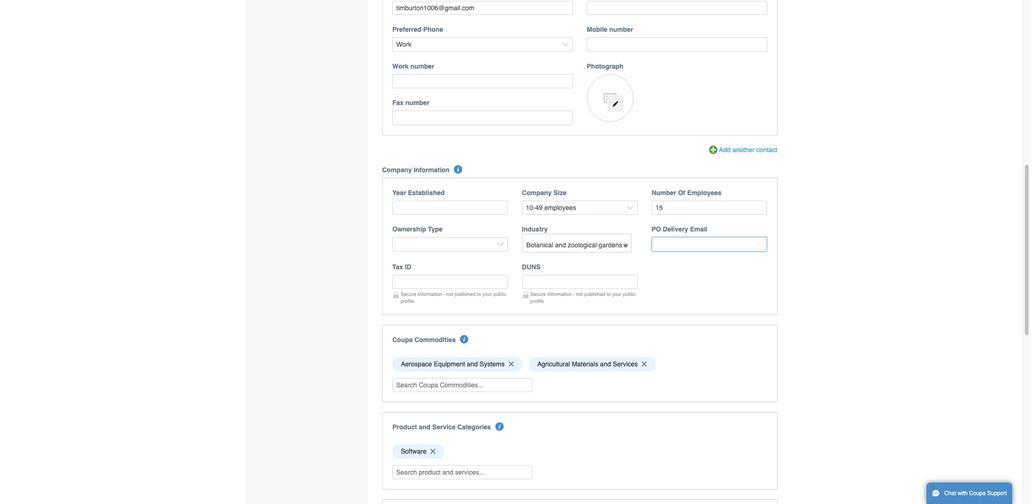 Task type: vqa. For each thing, say whether or not it's contained in the screenshot.
Ownership Type
yes



Task type: describe. For each thing, give the bounding box(es) containing it.
number
[[652, 189, 677, 196]]

additional information image for product and service categories
[[496, 423, 504, 431]]

work
[[393, 63, 409, 70]]

ownership type
[[393, 226, 443, 233]]

Mobile number text field
[[587, 38, 768, 52]]

delivery
[[663, 226, 689, 233]]

secure for duns
[[531, 291, 546, 297]]

year established
[[393, 189, 445, 196]]

mobile
[[587, 26, 608, 33]]

fax number
[[393, 99, 430, 107]]

secure for tax id
[[401, 291, 417, 297]]

chat
[[945, 490, 957, 497]]

software
[[401, 448, 427, 455]]

of
[[679, 189, 686, 196]]

published for tax id
[[455, 291, 476, 297]]

public for tax id
[[494, 291, 506, 297]]

commodities
[[415, 336, 456, 344]]

company size
[[522, 189, 567, 196]]

agricultural
[[538, 361, 570, 368]]

photograph image
[[587, 74, 634, 122]]

company for company information
[[382, 166, 412, 174]]

profile for tax id
[[401, 298, 414, 304]]

type
[[428, 226, 443, 233]]

0 horizontal spatial and
[[419, 423, 431, 431]]

additional information image for coupa commodities
[[461, 335, 469, 344]]

number for work number
[[411, 63, 435, 70]]

information for tax id
[[418, 291, 442, 297]]

information up established
[[414, 166, 450, 174]]

po delivery email
[[652, 226, 708, 233]]

add
[[720, 146, 731, 154]]

preferred phone
[[393, 26, 443, 33]]

year
[[393, 189, 406, 196]]

your for duns
[[612, 291, 622, 297]]

aerospace equipment and systems
[[401, 361, 505, 368]]

product and service categories
[[393, 423, 491, 431]]

aerospace
[[401, 361, 432, 368]]

categories
[[458, 423, 491, 431]]

agricultural materials and services
[[538, 361, 638, 368]]

email
[[691, 226, 708, 233]]

Search Coupa Commodities... field
[[393, 378, 533, 392]]

duns
[[522, 263, 541, 271]]

Work number text field
[[393, 74, 573, 88]]

industry
[[522, 226, 548, 233]]

profile for duns
[[531, 298, 544, 304]]

Industry text field
[[523, 238, 631, 252]]

information for duns
[[548, 291, 572, 297]]

not for duns
[[577, 291, 583, 297]]

tax
[[393, 263, 403, 271]]

Tax ID text field
[[393, 275, 508, 289]]

service
[[433, 423, 456, 431]]

services
[[613, 361, 638, 368]]

number of employees
[[652, 189, 722, 196]]

number for fax number
[[406, 99, 430, 107]]

phone
[[424, 26, 443, 33]]

not for tax id
[[447, 291, 454, 297]]

another
[[733, 146, 755, 154]]



Task type: locate. For each thing, give the bounding box(es) containing it.
2 not from the left
[[577, 291, 583, 297]]

support
[[988, 490, 1008, 497]]

your down duns text box at bottom right
[[612, 291, 622, 297]]

company information
[[382, 166, 450, 174]]

your down tax id text field
[[483, 291, 492, 297]]

2 selected list box from the top
[[389, 442, 771, 461]]

1 to from the left
[[477, 291, 481, 297]]

published for duns
[[585, 291, 606, 297]]

Search product and services... field
[[393, 465, 533, 480]]

1 horizontal spatial not
[[577, 291, 583, 297]]

2 vertical spatial number
[[406, 99, 430, 107]]

change image image
[[613, 101, 619, 107]]

2 to from the left
[[607, 291, 611, 297]]

1 - from the left
[[444, 291, 445, 297]]

additional information image
[[454, 165, 463, 174]]

coupa
[[393, 336, 413, 344], [970, 490, 986, 497]]

fax
[[393, 99, 404, 107]]

0 horizontal spatial coupa
[[393, 336, 413, 344]]

1 vertical spatial company
[[522, 189, 552, 196]]

1 horizontal spatial your
[[612, 291, 622, 297]]

0 horizontal spatial secure
[[401, 291, 417, 297]]

2 - from the left
[[574, 291, 575, 297]]

0 vertical spatial coupa
[[393, 336, 413, 344]]

to for duns
[[607, 291, 611, 297]]

0 vertical spatial selected list box
[[389, 355, 771, 374]]

company up year
[[382, 166, 412, 174]]

po
[[652, 226, 661, 233]]

1 horizontal spatial coupa
[[970, 490, 986, 497]]

1 public from the left
[[494, 291, 506, 297]]

1 your from the left
[[483, 291, 492, 297]]

published down tax id text field
[[455, 291, 476, 297]]

add another contact
[[720, 146, 778, 154]]

profile
[[401, 298, 414, 304], [531, 298, 544, 304]]

photograph
[[587, 63, 624, 70]]

1 secure from the left
[[401, 291, 417, 297]]

company left 'size'
[[522, 189, 552, 196]]

2 secure information - not published to your public profile from the left
[[531, 291, 636, 304]]

preferred
[[393, 26, 422, 33]]

secure information - not published to your public profile for duns
[[531, 291, 636, 304]]

- down tax id text field
[[444, 291, 445, 297]]

employees
[[688, 189, 722, 196]]

None text field
[[393, 1, 573, 15]]

secure information - not published to your public profile for tax id
[[401, 291, 506, 304]]

Year Established text field
[[393, 201, 508, 215]]

1 horizontal spatial additional information image
[[496, 423, 504, 431]]

0 horizontal spatial your
[[483, 291, 492, 297]]

materials
[[572, 361, 599, 368]]

agricultural materials and services option
[[529, 357, 656, 371]]

ownership
[[393, 226, 426, 233]]

chat with coupa support
[[945, 490, 1008, 497]]

tax id
[[393, 263, 412, 271]]

1 horizontal spatial company
[[522, 189, 552, 196]]

and left service at left bottom
[[419, 423, 431, 431]]

product
[[393, 423, 417, 431]]

1 horizontal spatial published
[[585, 291, 606, 297]]

- for duns
[[574, 291, 575, 297]]

id
[[405, 263, 412, 271]]

number right the work
[[411, 63, 435, 70]]

secure information - not published to your public profile down tax id text field
[[401, 291, 506, 304]]

secure down id
[[401, 291, 417, 297]]

additional information image up the aerospace equipment and systems option
[[461, 335, 469, 344]]

to down duns text box at bottom right
[[607, 291, 611, 297]]

published
[[455, 291, 476, 297], [585, 291, 606, 297]]

2 secure from the left
[[531, 291, 546, 297]]

- for tax id
[[444, 291, 445, 297]]

software option
[[393, 444, 445, 459]]

add another contact button
[[710, 145, 778, 155]]

public
[[494, 291, 506, 297], [623, 291, 636, 297]]

Fax number text field
[[393, 111, 573, 125]]

public for duns
[[623, 291, 636, 297]]

company
[[382, 166, 412, 174], [522, 189, 552, 196]]

1 vertical spatial number
[[411, 63, 435, 70]]

coupa up aerospace
[[393, 336, 413, 344]]

information down tax id text field
[[418, 291, 442, 297]]

1 published from the left
[[455, 291, 476, 297]]

1 horizontal spatial to
[[607, 291, 611, 297]]

1 vertical spatial coupa
[[970, 490, 986, 497]]

not down duns text box at bottom right
[[577, 291, 583, 297]]

0 horizontal spatial -
[[444, 291, 445, 297]]

to
[[477, 291, 481, 297], [607, 291, 611, 297]]

2 horizontal spatial and
[[601, 361, 611, 368]]

1 horizontal spatial secure information - not published to your public profile
[[531, 291, 636, 304]]

your
[[483, 291, 492, 297], [612, 291, 622, 297]]

additional information image
[[461, 335, 469, 344], [496, 423, 504, 431]]

Role text field
[[587, 1, 768, 15]]

Number Of Employees text field
[[652, 201, 768, 215]]

and for equipment
[[467, 361, 478, 368]]

0 vertical spatial company
[[382, 166, 412, 174]]

coupa commodities
[[393, 336, 456, 344]]

2 public from the left
[[623, 291, 636, 297]]

0 vertical spatial number
[[610, 26, 634, 33]]

company for company size
[[522, 189, 552, 196]]

established
[[408, 189, 445, 196]]

profile down id
[[401, 298, 414, 304]]

1 selected list box from the top
[[389, 355, 771, 374]]

selected list box for product and service categories
[[389, 442, 771, 461]]

2 your from the left
[[612, 291, 622, 297]]

your for tax id
[[483, 291, 492, 297]]

chat with coupa support button
[[927, 483, 1013, 504]]

and
[[467, 361, 478, 368], [601, 361, 611, 368], [419, 423, 431, 431]]

1 horizontal spatial public
[[623, 291, 636, 297]]

1 horizontal spatial -
[[574, 291, 575, 297]]

1 not from the left
[[447, 291, 454, 297]]

-
[[444, 291, 445, 297], [574, 291, 575, 297]]

selected list box for coupa commodities
[[389, 355, 771, 374]]

work number
[[393, 63, 435, 70]]

coupa inside button
[[970, 490, 986, 497]]

0 vertical spatial additional information image
[[461, 335, 469, 344]]

1 horizontal spatial profile
[[531, 298, 544, 304]]

with
[[958, 490, 968, 497]]

number right fax
[[406, 99, 430, 107]]

secure down the "duns"
[[531, 291, 546, 297]]

and for materials
[[601, 361, 611, 368]]

contact
[[757, 146, 778, 154]]

and left services
[[601, 361, 611, 368]]

published down duns text box at bottom right
[[585, 291, 606, 297]]

number right mobile
[[610, 26, 634, 33]]

information down duns text box at bottom right
[[548, 291, 572, 297]]

secure
[[401, 291, 417, 297], [531, 291, 546, 297]]

systems
[[480, 361, 505, 368]]

profile down the "duns"
[[531, 298, 544, 304]]

0 horizontal spatial published
[[455, 291, 476, 297]]

1 secure information - not published to your public profile from the left
[[401, 291, 506, 304]]

mobile number
[[587, 26, 634, 33]]

1 vertical spatial additional information image
[[496, 423, 504, 431]]

aerospace equipment and systems option
[[393, 357, 523, 371]]

selected list box containing aerospace equipment and systems
[[389, 355, 771, 374]]

0 horizontal spatial to
[[477, 291, 481, 297]]

secure information - not published to your public profile down duns text box at bottom right
[[531, 291, 636, 304]]

0 horizontal spatial secure information - not published to your public profile
[[401, 291, 506, 304]]

additional information image right categories
[[496, 423, 504, 431]]

1 vertical spatial selected list box
[[389, 442, 771, 461]]

number for mobile number
[[610, 26, 634, 33]]

1 profile from the left
[[401, 298, 414, 304]]

2 profile from the left
[[531, 298, 544, 304]]

number
[[610, 26, 634, 33], [411, 63, 435, 70], [406, 99, 430, 107]]

to for tax id
[[477, 291, 481, 297]]

0 horizontal spatial profile
[[401, 298, 414, 304]]

information
[[414, 166, 450, 174], [418, 291, 442, 297], [548, 291, 572, 297]]

0 horizontal spatial company
[[382, 166, 412, 174]]

not
[[447, 291, 454, 297], [577, 291, 583, 297]]

equipment
[[434, 361, 465, 368]]

and left systems
[[467, 361, 478, 368]]

0 horizontal spatial additional information image
[[461, 335, 469, 344]]

to down tax id text field
[[477, 291, 481, 297]]

1 horizontal spatial and
[[467, 361, 478, 368]]

selected list box
[[389, 355, 771, 374], [389, 442, 771, 461]]

size
[[554, 189, 567, 196]]

coupa right 'with'
[[970, 490, 986, 497]]

- down duns text box at bottom right
[[574, 291, 575, 297]]

PO Delivery Email text field
[[652, 237, 768, 252]]

DUNS text field
[[522, 275, 638, 289]]

0 horizontal spatial public
[[494, 291, 506, 297]]

2 published from the left
[[585, 291, 606, 297]]

0 horizontal spatial not
[[447, 291, 454, 297]]

selected list box containing software
[[389, 442, 771, 461]]

secure information - not published to your public profile
[[401, 291, 506, 304], [531, 291, 636, 304]]

1 horizontal spatial secure
[[531, 291, 546, 297]]

not down tax id text field
[[447, 291, 454, 297]]



